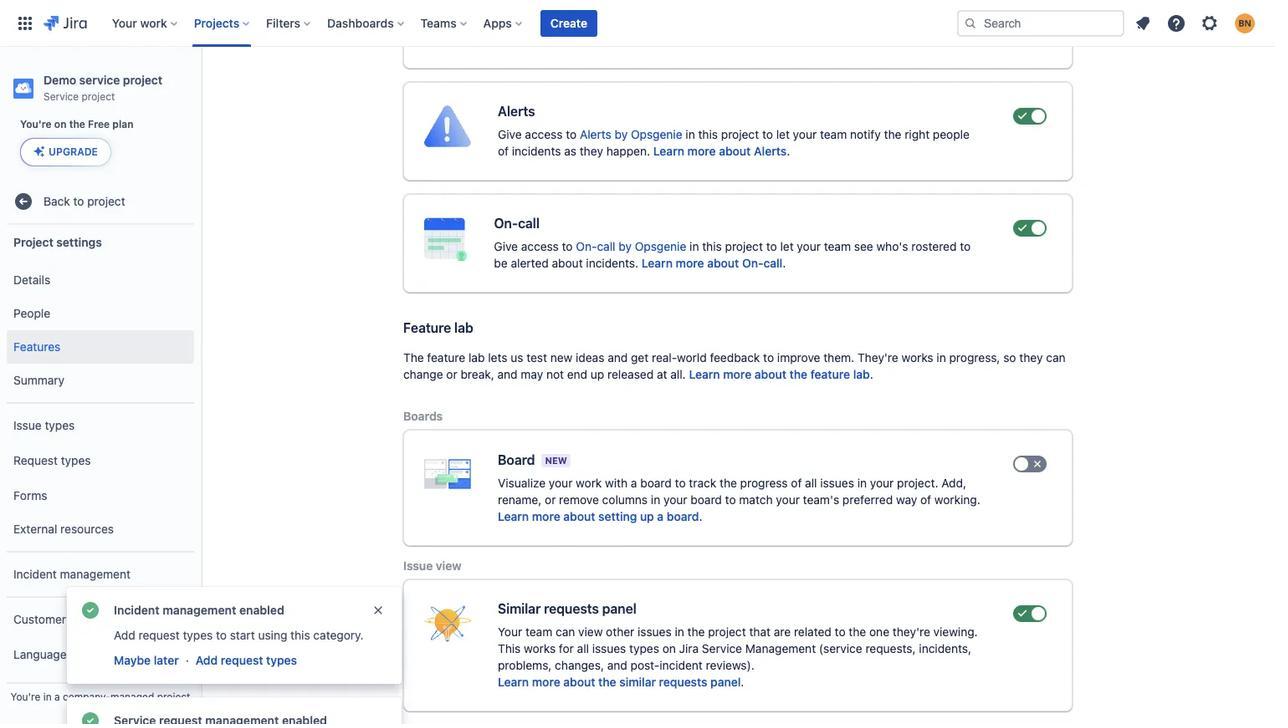 Task type: vqa. For each thing, say whether or not it's contained in the screenshot.
Alerts's team
yes



Task type: locate. For each thing, give the bounding box(es) containing it.
0 horizontal spatial work
[[140, 15, 167, 30]]

on up "upgrade" button
[[54, 118, 67, 131]]

can inside the feature lab lets us test new ideas and get real-world feedback to improve them. they're works in progress, so they can change or break, and may not end up released at all.
[[1046, 351, 1066, 365]]

may
[[521, 367, 543, 382]]

alerts by opsgenie link
[[580, 127, 683, 141]]

0 vertical spatial give
[[498, 127, 522, 141]]

0 vertical spatial call
[[518, 216, 540, 231]]

1 horizontal spatial alerts
[[580, 127, 612, 141]]

free
[[88, 118, 110, 131]]

1 vertical spatial be
[[494, 256, 508, 270]]

this inside in this project to let your team see who's rostered to be alerted about incidents.
[[702, 239, 722, 254]]

0 horizontal spatial services
[[498, 0, 544, 13]]

0 vertical spatial team
[[820, 127, 847, 141]]

let up learn more about alerts .
[[776, 127, 790, 141]]

the feature lab lets us test new ideas and get real-world feedback to improve them. they're works in progress, so they can change or break, and may not end up released at all.
[[403, 351, 1066, 382]]

0 horizontal spatial works
[[524, 642, 556, 656]]

notifications image
[[1133, 13, 1153, 33]]

people
[[933, 127, 970, 141]]

your up changes
[[791, 0, 815, 13]]

appswitcher icon image
[[15, 13, 35, 33]]

similar
[[620, 675, 656, 690]]

management up success icon
[[60, 567, 130, 581]]

1 vertical spatial by
[[619, 239, 632, 254]]

learn right happen.
[[653, 144, 685, 158]]

more down rename,
[[532, 510, 560, 524]]

1 horizontal spatial all
[[805, 476, 817, 490]]

requests down incident
[[659, 675, 708, 690]]

company-
[[63, 691, 111, 704]]

the inside visualize your work with a board to track the progress of all issues in your project. add, rename, or remove columns in your board to match your team's preferred way of working. learn more about setting up a board .
[[720, 476, 737, 490]]

this
[[698, 127, 718, 141], [702, 239, 722, 254], [291, 629, 310, 643]]

they right so
[[1020, 351, 1043, 365]]

and inside similar requests panel your team can view other issues in the project that are related to the one they're viewing. this works for all issues types on jira service management (service requests, incidents, problems, changes, and post-incident reviews). learn more about the similar requests panel .
[[607, 659, 628, 673]]

the up jira
[[688, 625, 705, 639]]

help image
[[1167, 13, 1187, 33]]

works inside the feature lab lets us test new ideas and get real-world feedback to improve them. they're works in progress, so they can change or break, and may not end up released at all.
[[902, 351, 934, 365]]

this inside the in this project to let your team notify the right people of incidents as they happen.
[[698, 127, 718, 141]]

1 vertical spatial settings
[[48, 683, 92, 697]]

feature up change
[[427, 351, 466, 365]]

success image
[[80, 711, 100, 725]]

1 vertical spatial feature
[[811, 367, 850, 382]]

add request types button
[[194, 651, 299, 671]]

or left remove
[[545, 493, 556, 507]]

customer permissions
[[13, 612, 134, 627]]

incidents
[[512, 144, 561, 158]]

they inside the feature lab lets us test new ideas and get real-world feedback to improve them. they're works in progress, so they can change or break, and may not end up released at all.
[[1020, 351, 1043, 365]]

incident.
[[514, 32, 561, 46]]

issues up team's
[[820, 476, 854, 490]]

0 vertical spatial access
[[525, 127, 563, 141]]

1 vertical spatial or
[[446, 367, 458, 382]]

services inside services hold details of the products and applications your organization uses. these can be used for a variety of features, including approving changes or knowing who to alert of an incident.
[[498, 0, 544, 13]]

more for learn more about services .
[[598, 32, 626, 46]]

learn down world
[[689, 367, 720, 382]]

access
[[525, 127, 563, 141], [521, 239, 559, 254]]

test
[[527, 351, 547, 365]]

banner
[[0, 0, 1275, 47]]

this up learn more about on-call .
[[702, 239, 722, 254]]

request down start
[[221, 654, 263, 668]]

1 vertical spatial management
[[163, 603, 236, 618]]

can right so
[[1046, 351, 1066, 365]]

0 vertical spatial on-
[[494, 216, 518, 231]]

types down using
[[266, 654, 297, 668]]

0 horizontal spatial issues
[[592, 642, 626, 656]]

1 horizontal spatial on
[[663, 642, 676, 656]]

group containing details
[[7, 259, 194, 403]]

1 horizontal spatial issue
[[403, 559, 433, 573]]

settings inside group
[[48, 683, 92, 697]]

upgrade button
[[21, 139, 110, 166]]

0 horizontal spatial they
[[580, 144, 603, 158]]

panel up the other
[[602, 602, 637, 617]]

a right 'portal'
[[54, 691, 60, 704]]

or left break,
[[446, 367, 458, 382]]

match
[[739, 493, 773, 507]]

feature
[[427, 351, 466, 365], [811, 367, 850, 382]]

0 horizontal spatial feature
[[427, 351, 466, 365]]

not
[[546, 367, 564, 382]]

0 vertical spatial management
[[60, 567, 130, 581]]

to right back
[[73, 194, 84, 208]]

let
[[776, 127, 790, 141], [780, 239, 794, 254]]

on-call by opsgenie link
[[576, 239, 687, 254]]

to up learn more about alerts .
[[762, 127, 773, 141]]

incident down external
[[13, 567, 57, 581]]

upgrade
[[49, 146, 98, 158]]

request inside add request types button
[[221, 654, 263, 668]]

2 vertical spatial or
[[545, 493, 556, 507]]

1 horizontal spatial service
[[702, 642, 742, 656]]

create
[[551, 15, 587, 30]]

0 vertical spatial service
[[44, 90, 79, 103]]

0 vertical spatial lab
[[454, 321, 473, 336]]

this right using
[[291, 629, 310, 643]]

your inside popup button
[[112, 15, 137, 30]]

requests,
[[866, 642, 916, 656]]

learn down create
[[564, 32, 595, 46]]

service up reviews).
[[702, 642, 742, 656]]

team's
[[803, 493, 840, 507]]

services up used
[[498, 0, 544, 13]]

the inside services hold details of the products and applications your organization uses. these can be used for a variety of features, including approving changes or knowing who to alert of an incident.
[[627, 0, 645, 13]]

your up the "this"
[[498, 625, 522, 639]]

by inside 'on-call give access to on-call by opsgenie'
[[619, 239, 632, 254]]

service
[[44, 90, 79, 103], [702, 642, 742, 656]]

panel down reviews).
[[711, 675, 741, 690]]

your inside similar requests panel your team can view other issues in the project that are related to the one they're viewing. this works for all issues types on jira service management (service requests, incidents, problems, changes, and post-incident reviews). learn more about the similar requests panel .
[[498, 625, 522, 639]]

project inside in this project to let your team see who's rostered to be alerted about incidents.
[[725, 239, 763, 254]]

to inside 'on-call give access to on-call by opsgenie'
[[562, 239, 573, 254]]

1 vertical spatial they
[[1020, 351, 1043, 365]]

project.
[[897, 476, 939, 490]]

types up post-
[[629, 642, 659, 656]]

types up request types
[[45, 418, 75, 432]]

up down columns
[[640, 510, 654, 524]]

project left that
[[708, 625, 746, 639]]

settings up success image
[[48, 683, 92, 697]]

this
[[498, 642, 521, 656]]

0 vertical spatial services
[[498, 0, 544, 13]]

language support
[[13, 648, 112, 662]]

0 horizontal spatial alerts
[[498, 104, 535, 119]]

of right details
[[613, 0, 624, 13]]

opsgenie inside 'on-call give access to on-call by opsgenie'
[[635, 239, 687, 254]]

1 vertical spatial view
[[578, 625, 603, 639]]

lab right feature at left top
[[454, 321, 473, 336]]

give up incidents
[[498, 127, 522, 141]]

types inside the request types link
[[61, 453, 91, 468]]

1 horizontal spatial panel
[[711, 675, 741, 690]]

1 vertical spatial this
[[702, 239, 722, 254]]

types inside add request types button
[[266, 654, 297, 668]]

these
[[920, 0, 953, 13]]

incident
[[13, 567, 57, 581], [114, 603, 160, 618]]

the right track
[[720, 476, 737, 490]]

more for learn more about the feature lab .
[[723, 367, 752, 382]]

issue for issue view
[[403, 559, 433, 573]]

0 horizontal spatial request
[[139, 629, 180, 643]]

0 vertical spatial your
[[112, 15, 137, 30]]

features link
[[7, 331, 194, 364]]

organization
[[818, 0, 885, 13]]

all inside visualize your work with a board to track the progress of all issues in your project. add, rename, or remove columns in your board to match your team's preferred way of working. learn more about setting up a board .
[[805, 476, 817, 490]]

1 horizontal spatial or
[[545, 493, 556, 507]]

0 vertical spatial requests
[[544, 602, 599, 617]]

can up changes,
[[556, 625, 575, 639]]

to up the learn more about the feature lab "button"
[[763, 351, 774, 365]]

group
[[7, 259, 194, 403], [7, 403, 194, 552], [7, 597, 194, 725]]

learn for learn more about the feature lab .
[[689, 367, 720, 382]]

let inside in this project to let your team see who's rostered to be alerted about incidents.
[[780, 239, 794, 254]]

be inside services hold details of the products and applications your organization uses. these can be used for a variety of features, including approving changes or knowing who to alert of an incident.
[[498, 15, 512, 29]]

request for add request types to start using this category.
[[139, 629, 180, 643]]

you're for you're on the free plan
[[20, 118, 52, 131]]

opsgenie up the 'incidents.'
[[635, 239, 687, 254]]

0 horizontal spatial panel
[[602, 602, 637, 617]]

project inside similar requests panel your team can view other issues in the project that are related to the one they're viewing. this works for all issues types on jira service management (service requests, incidents, problems, changes, and post-incident reviews). learn more about the similar requests panel .
[[708, 625, 746, 639]]

0 vertical spatial all
[[805, 476, 817, 490]]

1 vertical spatial add
[[196, 654, 218, 668]]

on
[[54, 118, 67, 131], [663, 642, 676, 656]]

1 horizontal spatial view
[[578, 625, 603, 639]]

types inside similar requests panel your team can view other issues in the project that are related to the one they're viewing. this works for all issues types on jira service management (service requests, incidents, problems, changes, and post-incident reviews). learn more about the similar requests panel .
[[629, 642, 659, 656]]

1 vertical spatial give
[[494, 239, 518, 254]]

they inside the in this project to let your team notify the right people of incidents as they happen.
[[580, 144, 603, 158]]

to up "as"
[[566, 127, 577, 141]]

0 vertical spatial on
[[54, 118, 67, 131]]

0 horizontal spatial can
[[556, 625, 575, 639]]

on inside similar requests panel your team can view other issues in the project that are related to the one they're viewing. this works for all issues types on jira service management (service requests, incidents, problems, changes, and post-incident reviews). learn more about the similar requests panel .
[[663, 642, 676, 656]]

jira image
[[44, 13, 87, 33], [44, 13, 87, 33]]

2 vertical spatial alerts
[[754, 144, 787, 158]]

add for add request types
[[196, 654, 218, 668]]

let inside the in this project to let your team notify the right people of incidents as they happen.
[[776, 127, 790, 141]]

see
[[854, 239, 873, 254]]

that
[[749, 625, 771, 639]]

1 vertical spatial work
[[576, 476, 602, 490]]

request for add request types
[[221, 654, 263, 668]]

settings for portal settings
[[48, 683, 92, 697]]

remove
[[559, 493, 599, 507]]

1 horizontal spatial works
[[902, 351, 934, 365]]

all.
[[671, 367, 686, 382]]

0 vertical spatial panel
[[602, 602, 637, 617]]

teams button
[[416, 10, 473, 36]]

2 horizontal spatial call
[[764, 256, 783, 270]]

a right setting
[[657, 510, 664, 524]]

2 vertical spatial issues
[[592, 642, 626, 656]]

preferred
[[843, 493, 893, 507]]

0 vertical spatial you're
[[20, 118, 52, 131]]

your inside the in this project to let your team notify the right people of incidents as they happen.
[[793, 127, 817, 141]]

issues down the other
[[592, 642, 626, 656]]

1 vertical spatial you're
[[10, 691, 40, 704]]

in inside similar requests panel your team can view other issues in the project that are related to the one they're viewing. this works for all issues types on jira service management (service requests, incidents, problems, changes, and post-incident reviews). learn more about the similar requests panel .
[[675, 625, 684, 639]]

you're up "upgrade" button
[[20, 118, 52, 131]]

1 vertical spatial services
[[664, 32, 712, 46]]

0 vertical spatial for
[[544, 15, 559, 29]]

more for learn more about alerts .
[[688, 144, 716, 158]]

for inside similar requests panel your team can view other issues in the project that are related to the one they're viewing. this works for all issues types on jira service management (service requests, incidents, problems, changes, and post-incident reviews). learn more about the similar requests panel .
[[559, 642, 574, 656]]

more down problems,
[[532, 675, 560, 690]]

approving
[[729, 15, 782, 29]]

to left match
[[725, 493, 736, 507]]

0 vertical spatial works
[[902, 351, 934, 365]]

board
[[640, 476, 672, 490], [691, 493, 722, 507], [667, 510, 699, 524]]

1 vertical spatial all
[[577, 642, 589, 656]]

2 vertical spatial on-
[[742, 256, 764, 270]]

types
[[45, 418, 75, 432], [61, 453, 91, 468], [183, 629, 213, 643], [629, 642, 659, 656], [266, 654, 297, 668]]

variety
[[572, 15, 608, 29]]

can inside similar requests panel your team can view other issues in the project that are related to the one they're viewing. this works for all issues types on jira service management (service requests, incidents, problems, changes, and post-incident reviews). learn more about the similar requests panel .
[[556, 625, 575, 639]]

1 horizontal spatial management
[[163, 603, 236, 618]]

learn down rename,
[[498, 510, 529, 524]]

access inside 'on-call give access to on-call by opsgenie'
[[521, 239, 559, 254]]

by up happen.
[[615, 127, 628, 141]]

can
[[956, 0, 975, 13], [1046, 351, 1066, 365], [556, 625, 575, 639]]

incident for incident management
[[13, 567, 57, 581]]

a right with
[[631, 476, 637, 490]]

learn more about the feature lab button
[[689, 367, 870, 383]]

a down hold
[[562, 15, 569, 29]]

service
[[79, 73, 120, 87]]

opsgenie inside alerts give access to alerts by opsgenie
[[631, 127, 683, 141]]

alerts
[[498, 104, 535, 119], [580, 127, 612, 141], [754, 144, 787, 158]]

support
[[70, 648, 112, 662]]

0 vertical spatial board
[[640, 476, 672, 490]]

add
[[114, 629, 135, 643], [196, 654, 218, 668]]

0 vertical spatial they
[[580, 144, 603, 158]]

team left see
[[824, 239, 851, 254]]

to up (service
[[835, 625, 846, 639]]

0 horizontal spatial all
[[577, 642, 589, 656]]

access up incidents
[[525, 127, 563, 141]]

in up 'learn more about on-call' button
[[690, 239, 699, 254]]

feature down them.
[[811, 367, 850, 382]]

1 horizontal spatial incident
[[114, 603, 160, 618]]

add inside button
[[196, 654, 218, 668]]

opsgenie up happen.
[[631, 127, 683, 141]]

1 horizontal spatial on-
[[576, 239, 597, 254]]

or down organization
[[835, 15, 846, 29]]

management up add request types to start using this category.
[[163, 603, 236, 618]]

1 horizontal spatial work
[[576, 476, 602, 490]]

you're down 'language'
[[10, 691, 40, 704]]

issue
[[13, 418, 42, 432], [403, 559, 433, 573]]

the
[[627, 0, 645, 13], [69, 118, 85, 131], [884, 127, 902, 141], [790, 367, 808, 382], [720, 476, 737, 490], [688, 625, 705, 639], [849, 625, 866, 639], [599, 675, 617, 690]]

project up learn more about on-call .
[[725, 239, 763, 254]]

services down including
[[664, 32, 712, 46]]

of inside the in this project to let your team notify the right people of incidents as they happen.
[[498, 144, 509, 158]]

team down similar
[[526, 625, 553, 639]]

world
[[677, 351, 707, 365]]

let for on-call
[[780, 239, 794, 254]]

in up "learn more about alerts" button
[[686, 127, 695, 141]]

group containing customer permissions
[[7, 597, 194, 725]]

settings down 'back to project'
[[56, 235, 102, 249]]

0 vertical spatial let
[[776, 127, 790, 141]]

1 vertical spatial request
[[221, 654, 263, 668]]

to inside the feature lab lets us test new ideas and get real-world feedback to improve them. they're works in progress, so they can change or break, and may not end up released at all.
[[763, 351, 774, 365]]

success image
[[80, 601, 100, 621]]

0 vertical spatial opsgenie
[[631, 127, 683, 141]]

team inside the in this project to let your team notify the right people of incidents as they happen.
[[820, 127, 847, 141]]

service inside similar requests panel your team can view other issues in the project that are related to the one they're viewing. this works for all issues types on jira service management (service requests, incidents, problems, changes, and post-incident reviews). learn more about the similar requests panel .
[[702, 642, 742, 656]]

2 horizontal spatial alerts
[[754, 144, 787, 158]]

1 vertical spatial team
[[824, 239, 851, 254]]

setting
[[599, 510, 637, 524]]

0 horizontal spatial up
[[591, 367, 605, 382]]

about inside in this project to let your team see who's rostered to be alerted about incidents.
[[552, 256, 583, 270]]

alert
[[937, 15, 961, 29]]

1 vertical spatial works
[[524, 642, 556, 656]]

new
[[545, 455, 567, 466]]

create button
[[541, 10, 598, 36]]

request up later
[[139, 629, 180, 643]]

your down "new"
[[549, 476, 573, 490]]

to left start
[[216, 629, 227, 643]]

0 vertical spatial work
[[140, 15, 167, 30]]

issue inside group
[[13, 418, 42, 432]]

to left on-call by opsgenie link on the top of page
[[562, 239, 573, 254]]

team
[[820, 127, 847, 141], [824, 239, 851, 254], [526, 625, 553, 639]]

1 horizontal spatial can
[[956, 0, 975, 13]]

learn more about alerts .
[[653, 144, 790, 158]]

incident for incident management enabled
[[114, 603, 160, 618]]

work inside visualize your work with a board to track the progress of all issues in your project. add, rename, or remove columns in your board to match your team's preferred way of working. learn more about setting up a board .
[[576, 476, 602, 490]]

1 vertical spatial requests
[[659, 675, 708, 690]]

details
[[574, 0, 610, 13]]

0 vertical spatial alerts
[[498, 104, 535, 119]]

by inside alerts give access to alerts by opsgenie
[[615, 127, 628, 141]]

services
[[498, 0, 544, 13], [664, 32, 712, 46]]

learn inside visualize your work with a board to track the progress of all issues in your project. add, rename, or remove columns in your board to match your team's preferred way of working. learn more about setting up a board .
[[498, 510, 529, 524]]

0 vertical spatial or
[[835, 15, 846, 29]]

on left jira
[[663, 642, 676, 656]]

this for alerts
[[698, 127, 718, 141]]

or inside services hold details of the products and applications your organization uses. these can be used for a variety of features, including approving changes or knowing who to alert of an incident.
[[835, 15, 846, 29]]

the left right
[[884, 127, 902, 141]]

project up learn more about alerts .
[[721, 127, 759, 141]]

feature lab
[[403, 321, 473, 336]]

0 vertical spatial issues
[[820, 476, 854, 490]]

1 vertical spatial opsgenie
[[635, 239, 687, 254]]

0 vertical spatial add
[[114, 629, 135, 643]]

of down project.
[[921, 493, 932, 507]]

your left 'notify'
[[793, 127, 817, 141]]

your up service
[[112, 15, 137, 30]]

2 group from the top
[[7, 403, 194, 552]]

add up "maybe"
[[114, 629, 135, 643]]

request types
[[13, 453, 91, 468]]

happen.
[[607, 144, 650, 158]]

ideas
[[576, 351, 605, 365]]

1 vertical spatial lab
[[469, 351, 485, 365]]

1 vertical spatial your
[[498, 625, 522, 639]]

1 vertical spatial incident
[[114, 603, 160, 618]]

about inside similar requests panel your team can view other issues in the project that are related to the one they're viewing. this works for all issues types on jira service management (service requests, incidents, problems, changes, and post-incident reviews). learn more about the similar requests panel .
[[564, 675, 595, 690]]

view inside similar requests panel your team can view other issues in the project that are related to the one they're viewing. this works for all issues types on jira service management (service requests, incidents, problems, changes, and post-incident reviews). learn more about the similar requests panel .
[[578, 625, 603, 639]]

your left see
[[797, 239, 821, 254]]

in left the progress,
[[937, 351, 946, 365]]

apps button
[[478, 10, 529, 36]]

using
[[258, 629, 287, 643]]

be left alerted
[[494, 256, 508, 270]]

access up alerted
[[521, 239, 559, 254]]

up inside the feature lab lets us test new ideas and get real-world feedback to improve them. they're works in progress, so they can change or break, and may not end up released at all.
[[591, 367, 605, 382]]

service inside demo service project service project
[[44, 90, 79, 103]]

in this project to let your team see who's rostered to be alerted about incidents.
[[494, 239, 971, 270]]

portal settings link
[[7, 674, 194, 707]]

0 vertical spatial by
[[615, 127, 628, 141]]

3 group from the top
[[7, 597, 194, 725]]

in inside the in this project to let your team notify the right people of incidents as they happen.
[[686, 127, 695, 141]]

1 horizontal spatial feature
[[811, 367, 850, 382]]

all inside similar requests panel your team can view other issues in the project that are related to the one they're viewing. this works for all issues types on jira service management (service requests, incidents, problems, changes, and post-incident reviews). learn more about the similar requests panel .
[[577, 642, 589, 656]]

2 vertical spatial lab
[[853, 367, 870, 382]]

0 vertical spatial up
[[591, 367, 605, 382]]

team inside similar requests panel your team can view other issues in the project that are related to the one they're viewing. this works for all issues types on jira service management (service requests, incidents, problems, changes, and post-incident reviews). learn more about the similar requests panel .
[[526, 625, 553, 639]]

to down these
[[923, 15, 934, 29]]

all up changes,
[[577, 642, 589, 656]]

1 horizontal spatial issues
[[638, 625, 672, 639]]

1 horizontal spatial your
[[498, 625, 522, 639]]

later
[[154, 654, 179, 668]]

so
[[1004, 351, 1016, 365]]

issues
[[820, 476, 854, 490], [638, 625, 672, 639], [592, 642, 626, 656]]

to inside the in this project to let your team notify the right people of incidents as they happen.
[[762, 127, 773, 141]]

back
[[44, 194, 70, 208]]

learn more about on-call button
[[642, 255, 783, 272]]

1 vertical spatial for
[[559, 642, 574, 656]]

1 vertical spatial up
[[640, 510, 654, 524]]

team inside in this project to let your team see who's rostered to be alerted about incidents.
[[824, 239, 851, 254]]

summary
[[13, 373, 65, 387]]

right
[[905, 127, 930, 141]]

1 group from the top
[[7, 259, 194, 403]]

by up the 'incidents.'
[[619, 239, 632, 254]]

0 horizontal spatial call
[[518, 216, 540, 231]]

are
[[774, 625, 791, 639]]

1 vertical spatial issues
[[638, 625, 672, 639]]

opsgenie
[[631, 127, 683, 141], [635, 239, 687, 254]]

in up preferred
[[858, 476, 867, 490]]

of left incidents
[[498, 144, 509, 158]]

1 vertical spatial let
[[780, 239, 794, 254]]

one
[[870, 625, 890, 639]]

in left company- at left bottom
[[43, 691, 52, 704]]

works up problems,
[[524, 642, 556, 656]]

2 horizontal spatial or
[[835, 15, 846, 29]]

0 horizontal spatial or
[[446, 367, 458, 382]]

0 horizontal spatial view
[[436, 559, 462, 573]]



Task type: describe. For each thing, give the bounding box(es) containing it.
dismiss image
[[372, 604, 385, 618]]

the left one
[[849, 625, 866, 639]]

for inside services hold details of the products and applications your organization uses. these can be used for a variety of features, including approving changes or knowing who to alert of an incident.
[[544, 15, 559, 29]]

board
[[498, 453, 535, 468]]

back to project
[[44, 194, 125, 208]]

maybe
[[114, 654, 151, 668]]

projects button
[[189, 10, 256, 36]]

your work button
[[107, 10, 184, 36]]

to inside alerts give access to alerts by opsgenie
[[566, 127, 577, 141]]

progress,
[[949, 351, 1000, 365]]

released
[[608, 367, 654, 382]]

change
[[403, 367, 443, 382]]

incident
[[660, 659, 703, 673]]

related
[[794, 625, 832, 639]]

and up released
[[608, 351, 628, 365]]

rename,
[[498, 493, 542, 507]]

way
[[896, 493, 917, 507]]

or inside visualize your work with a board to track the progress of all issues in your project. add, rename, or remove columns in your board to match your team's preferred way of working. learn more about setting up a board .
[[545, 493, 556, 507]]

types down incident management enabled
[[183, 629, 213, 643]]

filters
[[266, 15, 301, 30]]

back to project link
[[7, 185, 194, 219]]

project inside the in this project to let your team notify the right people of incidents as they happen.
[[721, 127, 759, 141]]

your work
[[112, 15, 167, 30]]

they're
[[893, 625, 931, 639]]

can inside services hold details of the products and applications your organization uses. these can be used for a variety of features, including approving changes or knowing who to alert of an incident.
[[956, 0, 975, 13]]

a inside services hold details of the products and applications your organization uses. these can be used for a variety of features, including approving changes or knowing who to alert of an incident.
[[562, 15, 569, 29]]

filters button
[[261, 10, 317, 36]]

sidebar navigation image
[[182, 67, 219, 100]]

changes,
[[555, 659, 604, 673]]

summary link
[[7, 364, 194, 398]]

or inside the feature lab lets us test new ideas and get real-world feedback to improve them. they're works in progress, so they can change or break, and may not end up released at all.
[[446, 367, 458, 382]]

the down improve
[[790, 367, 808, 382]]

learn more about setting up a board button
[[498, 509, 699, 526]]

0 vertical spatial view
[[436, 559, 462, 573]]

of right the 'variety'
[[611, 15, 622, 29]]

of right progress
[[791, 476, 802, 490]]

your down progress
[[776, 493, 800, 507]]

them.
[[824, 351, 855, 365]]

in inside the feature lab lets us test new ideas and get real-world feedback to improve them. they're works in progress, so they can change or break, and may not end up released at all.
[[937, 351, 946, 365]]

who's
[[877, 239, 908, 254]]

improve
[[777, 351, 821, 365]]

category.
[[313, 629, 364, 643]]

learn inside similar requests panel your team can view other issues in the project that are related to the one they're viewing. this works for all issues types on jira service management (service requests, incidents, problems, changes, and post-incident reviews). learn more about the similar requests panel .
[[498, 675, 529, 690]]

an
[[498, 32, 511, 46]]

settings for project settings
[[56, 235, 102, 249]]

more inside similar requests panel your team can view other issues in the project that are related to the one they're viewing. this works for all issues types on jira service management (service requests, incidents, problems, changes, and post-incident reviews). learn more about the similar requests panel .
[[532, 675, 560, 690]]

0 horizontal spatial requests
[[544, 602, 599, 617]]

to left track
[[675, 476, 686, 490]]

visualize
[[498, 476, 546, 490]]

portal
[[13, 683, 45, 697]]

features,
[[626, 15, 673, 29]]

about inside visualize your work with a board to track the progress of all issues in your project. add, rename, or remove columns in your board to match your team's preferred way of working. learn more about setting up a board .
[[564, 510, 595, 524]]

the left free
[[69, 118, 85, 131]]

similar
[[498, 602, 541, 617]]

end
[[567, 367, 588, 382]]

products
[[648, 0, 696, 13]]

issue types
[[13, 418, 75, 432]]

progress
[[740, 476, 788, 490]]

2 horizontal spatial on-
[[742, 256, 764, 270]]

portal settings
[[13, 683, 92, 697]]

applications
[[722, 0, 788, 13]]

team for alerts
[[820, 127, 847, 141]]

new
[[550, 351, 573, 365]]

features
[[13, 340, 60, 354]]

to up learn more about on-call .
[[766, 239, 777, 254]]

knowing
[[849, 15, 894, 29]]

management for incident management enabled
[[163, 603, 236, 618]]

used
[[515, 15, 541, 29]]

issues inside visualize your work with a board to track the progress of all issues in your project. add, rename, or remove columns in your board to match your team's preferred way of working. learn more about setting up a board .
[[820, 476, 854, 490]]

and down "us"
[[498, 367, 518, 382]]

management for incident management
[[60, 567, 130, 581]]

incidents.
[[586, 256, 639, 270]]

your inside services hold details of the products and applications your organization uses. these can be used for a variety of features, including approving changes or knowing who to alert of an incident.
[[791, 0, 815, 13]]

managed
[[110, 691, 154, 704]]

0 horizontal spatial on-
[[494, 216, 518, 231]]

your up preferred
[[870, 476, 894, 490]]

notify
[[850, 127, 881, 141]]

they're
[[858, 351, 899, 365]]

your profile and settings image
[[1235, 13, 1255, 33]]

2 vertical spatial this
[[291, 629, 310, 643]]

let for alerts
[[776, 127, 790, 141]]

project right back
[[87, 194, 125, 208]]

give inside 'on-call give access to on-call by opsgenie'
[[494, 239, 518, 254]]

at
[[657, 367, 667, 382]]

up inside visualize your work with a board to track the progress of all issues in your project. add, rename, or remove columns in your board to match your team's preferred way of working. learn more about setting up a board .
[[640, 510, 654, 524]]

add request types
[[196, 654, 297, 668]]

learn more about on-call .
[[642, 256, 786, 270]]

learn for learn more about on-call .
[[642, 256, 673, 270]]

Search field
[[957, 10, 1125, 36]]

search image
[[964, 16, 977, 30]]

settings image
[[1200, 13, 1220, 33]]

in right columns
[[651, 493, 661, 507]]

your inside in this project to let your team see who's rostered to be alerted about incidents.
[[797, 239, 821, 254]]

primary element
[[10, 0, 957, 46]]

project down later
[[157, 691, 190, 704]]

language
[[13, 648, 67, 662]]

forms link
[[7, 480, 194, 513]]

on-call give access to on-call by opsgenie
[[494, 216, 687, 254]]

in inside in this project to let your team see who's rostered to be alerted about incidents.
[[690, 239, 699, 254]]

working.
[[935, 493, 981, 507]]

break,
[[461, 367, 494, 382]]

including
[[676, 15, 725, 29]]

incident management link
[[7, 558, 194, 592]]

the inside the in this project to let your team notify the right people of incidents as they happen.
[[884, 127, 902, 141]]

1 vertical spatial board
[[691, 493, 722, 507]]

issue types link
[[7, 409, 194, 443]]

banner containing your work
[[0, 0, 1275, 47]]

give inside alerts give access to alerts by opsgenie
[[498, 127, 522, 141]]

changes
[[786, 15, 831, 29]]

. inside visualize your work with a board to track the progress of all issues in your project. add, rename, or remove columns in your board to match your team's preferred way of working. learn more about setting up a board .
[[699, 510, 703, 524]]

enabled
[[239, 603, 284, 618]]

start
[[230, 629, 255, 643]]

work inside popup button
[[140, 15, 167, 30]]

be inside in this project to let your team see who's rostered to be alerted about incidents.
[[494, 256, 508, 270]]

as
[[564, 144, 577, 158]]

more for learn more about on-call .
[[676, 256, 704, 270]]

project down service
[[82, 90, 115, 103]]

lets
[[488, 351, 508, 365]]

feedback
[[710, 351, 760, 365]]

learn more about the similar requests panel button
[[498, 675, 741, 691]]

access inside alerts give access to alerts by opsgenie
[[525, 127, 563, 141]]

more inside visualize your work with a board to track the progress of all issues in your project. add, rename, or remove columns in your board to match your team's preferred way of working. learn more about setting up a board .
[[532, 510, 560, 524]]

team for on-call
[[824, 239, 851, 254]]

learn for learn more about services .
[[564, 32, 595, 46]]

group containing issue types
[[7, 403, 194, 552]]

you're for you're in a company-managed project
[[10, 691, 40, 704]]

people
[[13, 306, 50, 320]]

lab inside the feature lab lets us test new ideas and get real-world feedback to improve them. they're works in progress, so they can change or break, and may not end up released at all.
[[469, 351, 485, 365]]

learn for learn more about alerts .
[[653, 144, 685, 158]]

issue for issue types
[[13, 418, 42, 432]]

this for on-call
[[702, 239, 722, 254]]

to inside services hold details of the products and applications your organization uses. these can be used for a variety of features, including approving changes or knowing who to alert of an incident.
[[923, 15, 934, 29]]

services hold details of the products and applications your organization uses. these can be used for a variety of features, including approving changes or knowing who to alert of an incident.
[[498, 0, 975, 46]]

columns
[[602, 493, 648, 507]]

. inside similar requests panel your team can view other issues in the project that are related to the one they're viewing. this works for all issues types on jira service management (service requests, incidents, problems, changes, and post-incident reviews). learn more about the similar requests panel .
[[741, 675, 744, 690]]

of right alert
[[964, 15, 975, 29]]

to right rostered
[[960, 239, 971, 254]]

post-
[[631, 659, 660, 673]]

1 vertical spatial alerts
[[580, 127, 612, 141]]

add request types to start using this category.
[[114, 629, 364, 643]]

2 vertical spatial board
[[667, 510, 699, 524]]

your right columns
[[664, 493, 688, 507]]

permissions
[[69, 612, 134, 627]]

incidents,
[[919, 642, 972, 656]]

the left similar
[[599, 675, 617, 690]]

incident management enabled
[[114, 603, 284, 618]]

feature inside the feature lab lets us test new ideas and get real-world feedback to improve them. they're works in progress, so they can change or break, and may not end up released at all.
[[427, 351, 466, 365]]

you're in a company-managed project
[[10, 691, 190, 704]]

works inside similar requests panel your team can view other issues in the project that are related to the one they're viewing. this works for all issues types on jira service management (service requests, incidents, problems, changes, and post-incident reviews). learn more about the similar requests panel .
[[524, 642, 556, 656]]

and inside services hold details of the products and applications your organization uses. these can be used for a variety of features, including approving changes or knowing who to alert of an incident.
[[699, 0, 719, 13]]

types inside the issue types link
[[45, 418, 75, 432]]

with
[[605, 476, 628, 490]]

us
[[511, 351, 523, 365]]

to inside similar requests panel your team can view other issues in the project that are related to the one they're viewing. this works for all issues types on jira service management (service requests, incidents, problems, changes, and post-incident reviews). learn more about the similar requests panel .
[[835, 625, 846, 639]]

add for add request types to start using this category.
[[114, 629, 135, 643]]

1 vertical spatial call
[[597, 239, 616, 254]]

1 horizontal spatial services
[[664, 32, 712, 46]]

plan
[[112, 118, 134, 131]]

teams
[[421, 15, 457, 30]]

project right service
[[123, 73, 163, 87]]



